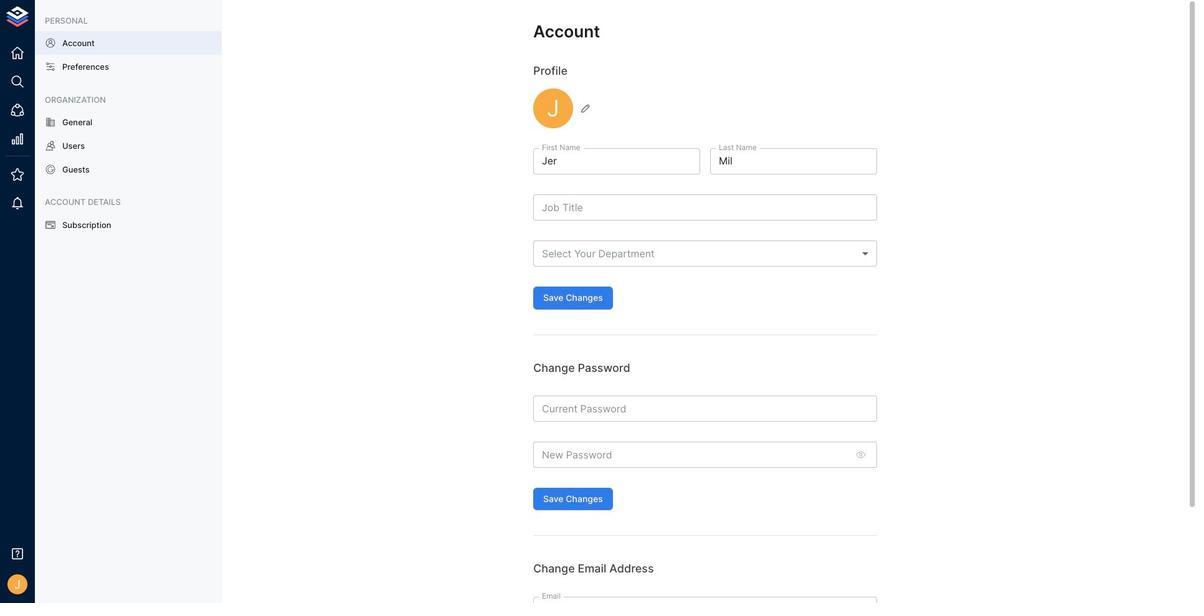 Task type: locate. For each thing, give the bounding box(es) containing it.
Doe text field
[[710, 148, 877, 175]]

1 vertical spatial password password field
[[533, 442, 849, 468]]

0 vertical spatial password password field
[[533, 396, 877, 422]]

1 password password field from the top
[[533, 396, 877, 422]]

Password password field
[[533, 396, 877, 422], [533, 442, 849, 468]]

you@example.com text field
[[533, 597, 877, 603]]

John text field
[[533, 148, 700, 175]]



Task type: vqa. For each thing, say whether or not it's contained in the screenshot.
the 'Password' password field
yes



Task type: describe. For each thing, give the bounding box(es) containing it.
2 password password field from the top
[[533, 442, 849, 468]]

CEO text field
[[533, 194, 877, 221]]



